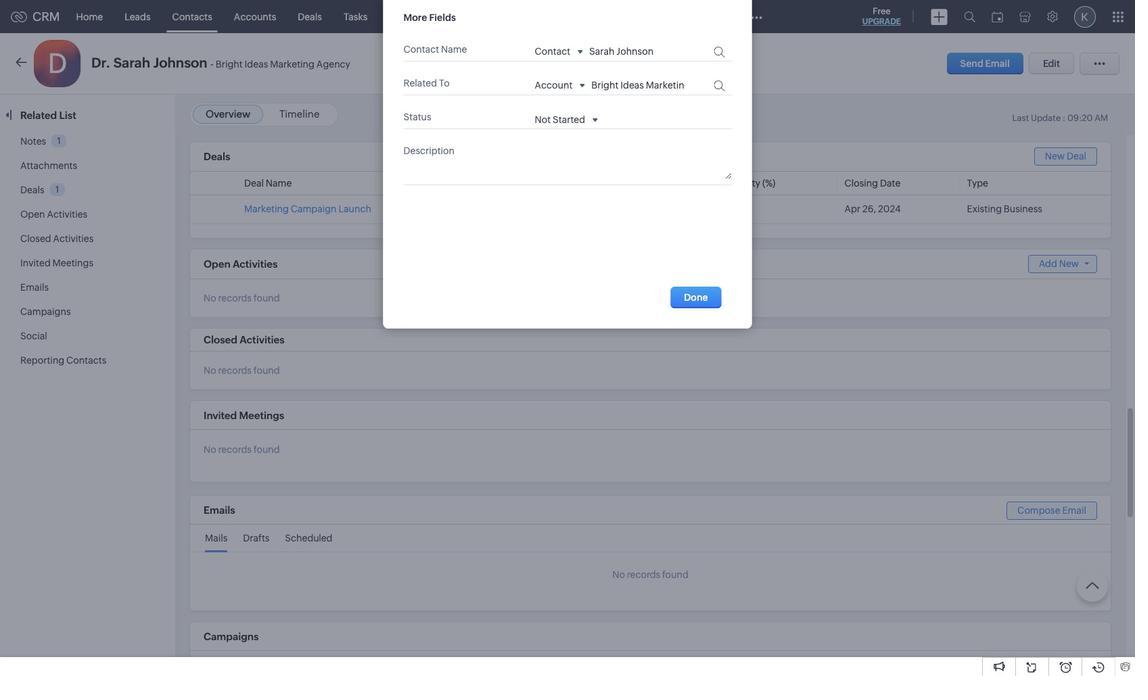 Task type: locate. For each thing, give the bounding box(es) containing it.
1 vertical spatial campaigns
[[204, 631, 259, 643]]

deals down attachments link
[[20, 185, 44, 196]]

1 horizontal spatial name
[[441, 44, 467, 55]]

0 vertical spatial email
[[986, 58, 1010, 69]]

name up "marketing campaign launch" link
[[266, 178, 292, 189]]

1 horizontal spatial closed
[[204, 334, 237, 346]]

marketing down deal name link
[[244, 204, 289, 214]]

invited meetings link
[[20, 258, 93, 269]]

1 horizontal spatial meetings
[[239, 410, 284, 421]]

contacts up johnson
[[172, 11, 212, 22]]

0 vertical spatial closed
[[20, 233, 51, 244]]

type link
[[967, 178, 989, 189]]

account
[[535, 80, 573, 91]]

business
[[1004, 204, 1043, 214]]

related left 'to'
[[404, 78, 437, 89]]

1 vertical spatial closed activities
[[204, 334, 285, 346]]

contact inside field
[[535, 46, 570, 57]]

0 horizontal spatial deals link
[[20, 185, 44, 196]]

0 vertical spatial marketing
[[270, 59, 315, 70]]

0 vertical spatial deals
[[298, 11, 322, 22]]

deals link
[[287, 0, 333, 33], [20, 185, 44, 196]]

marketing
[[270, 59, 315, 70], [244, 204, 289, 214]]

description
[[404, 146, 455, 157]]

new down last update : 09:20 am
[[1045, 151, 1065, 162]]

1 vertical spatial emails
[[204, 505, 235, 516]]

1 horizontal spatial deal
[[1067, 151, 1087, 162]]

stage
[[591, 178, 616, 189]]

records
[[218, 293, 252, 304], [218, 365, 252, 376], [218, 445, 252, 456], [627, 570, 660, 581]]

1 vertical spatial related
[[20, 110, 57, 121]]

1 vertical spatial open activities
[[204, 258, 278, 270]]

0 horizontal spatial campaigns
[[20, 307, 71, 317]]

amount link
[[471, 178, 506, 189]]

1 horizontal spatial campaigns
[[204, 631, 259, 643]]

last update : 09:20 am
[[1013, 113, 1108, 123]]

found
[[254, 293, 280, 304], [254, 365, 280, 376], [254, 445, 280, 456], [662, 570, 689, 581]]

emails up mails
[[204, 505, 235, 516]]

new right add
[[1059, 258, 1079, 269]]

emails up campaigns link
[[20, 282, 49, 293]]

0 horizontal spatial email
[[986, 58, 1010, 69]]

name
[[441, 44, 467, 55], [266, 178, 292, 189]]

1 vertical spatial invited
[[204, 410, 237, 421]]

more
[[404, 12, 427, 23]]

ideas
[[245, 59, 268, 70]]

bright
[[216, 59, 243, 70]]

reporting contacts link
[[20, 355, 106, 366]]

1 up open activities link
[[55, 185, 59, 195]]

26,
[[863, 204, 876, 214]]

existing
[[967, 204, 1002, 214]]

Not Started field
[[535, 114, 598, 125]]

bright ideas marketing agency link
[[216, 59, 350, 70]]

tasks link
[[333, 0, 378, 33]]

closed activities
[[20, 233, 94, 244], [204, 334, 285, 346]]

email inside send email button
[[986, 58, 1010, 69]]

deals link left tasks
[[287, 0, 333, 33]]

1 horizontal spatial open
[[204, 258, 231, 270]]

update
[[1031, 113, 1061, 123]]

email right send at the top
[[986, 58, 1010, 69]]

1 vertical spatial open
[[204, 258, 231, 270]]

free upgrade
[[863, 6, 901, 26]]

0 horizontal spatial meetings
[[53, 258, 93, 269]]

0 horizontal spatial closed activities
[[20, 233, 94, 244]]

name down the task
[[441, 44, 467, 55]]

0 horizontal spatial closed
[[20, 233, 51, 244]]

0 horizontal spatial name
[[266, 178, 292, 189]]

None text field
[[589, 46, 683, 57], [404, 167, 732, 180], [589, 46, 683, 57], [404, 167, 732, 180]]

1 vertical spatial contacts
[[66, 355, 106, 366]]

marketing campaign launch link
[[244, 204, 371, 214]]

0 horizontal spatial invited meetings
[[20, 258, 93, 269]]

open activities link
[[20, 209, 87, 220]]

0 vertical spatial new
[[1045, 151, 1065, 162]]

0 vertical spatial deals link
[[287, 0, 333, 33]]

add new
[[1039, 258, 1079, 269]]

email
[[986, 58, 1010, 69], [1063, 505, 1087, 516]]

1 vertical spatial email
[[1063, 505, 1087, 516]]

related to
[[404, 78, 450, 89]]

contacts right reporting
[[66, 355, 106, 366]]

apr 26, 2024
[[845, 204, 901, 214]]

0 vertical spatial open activities
[[20, 209, 87, 220]]

1 horizontal spatial related
[[404, 78, 437, 89]]

name for contact name
[[441, 44, 467, 55]]

0 horizontal spatial open
[[20, 209, 45, 220]]

edit
[[1043, 58, 1060, 69]]

date
[[880, 178, 901, 189]]

1 vertical spatial name
[[266, 178, 292, 189]]

0 horizontal spatial deal
[[244, 178, 264, 189]]

accounts link
[[223, 0, 287, 33]]

0 vertical spatial deal
[[1067, 151, 1087, 162]]

meetings link
[[378, 0, 441, 33]]

campaigns link
[[20, 307, 71, 317]]

contacts
[[172, 11, 212, 22], [66, 355, 106, 366]]

contact down create in the left of the page
[[404, 44, 439, 55]]

send email button
[[947, 53, 1024, 74]]

emails link
[[20, 282, 49, 293]]

2 vertical spatial deals
[[20, 185, 44, 196]]

related
[[404, 78, 437, 89], [20, 110, 57, 121]]

1 horizontal spatial email
[[1063, 505, 1087, 516]]

1 horizontal spatial contact
[[535, 46, 570, 57]]

1 vertical spatial 1
[[55, 185, 59, 195]]

0 vertical spatial meetings
[[389, 11, 430, 22]]

1 horizontal spatial deals
[[204, 151, 230, 163]]

0 horizontal spatial open activities
[[20, 209, 87, 220]]

stage link
[[591, 178, 616, 189]]

0 vertical spatial contacts
[[172, 11, 212, 22]]

1 vertical spatial invited meetings
[[204, 410, 284, 421]]

1 for deals
[[55, 185, 59, 195]]

1 horizontal spatial invited meetings
[[204, 410, 284, 421]]

meetings inside meetings link
[[389, 11, 430, 22]]

0 vertical spatial emails
[[20, 282, 49, 293]]

new
[[1045, 151, 1065, 162], [1059, 258, 1079, 269]]

deals link down attachments link
[[20, 185, 44, 196]]

deals left tasks
[[298, 11, 322, 22]]

leads link
[[114, 0, 161, 33]]

0 vertical spatial closed activities
[[20, 233, 94, 244]]

0 vertical spatial 1
[[57, 136, 61, 146]]

edit button
[[1029, 53, 1074, 74]]

marketing inside dr. sarah johnson - bright ideas marketing agency
[[270, 59, 315, 70]]

0 horizontal spatial emails
[[20, 282, 49, 293]]

2 horizontal spatial meetings
[[389, 11, 430, 22]]

contact up the account
[[535, 46, 570, 57]]

create
[[404, 16, 447, 32]]

deals down overview link
[[204, 151, 230, 163]]

marketing right ideas
[[270, 59, 315, 70]]

attachments
[[20, 160, 77, 171]]

related up notes link
[[20, 110, 57, 121]]

closed activities link
[[20, 233, 94, 244]]

crm link
[[11, 9, 60, 24]]

contact
[[404, 44, 439, 55], [535, 46, 570, 57]]

related for related to
[[404, 78, 437, 89]]

0 horizontal spatial related
[[20, 110, 57, 121]]

invited
[[20, 258, 51, 269], [204, 410, 237, 421]]

email for compose email
[[1063, 505, 1087, 516]]

sarah
[[113, 55, 150, 70]]

Contact field
[[535, 45, 583, 57]]

open
[[20, 209, 45, 220], [204, 258, 231, 270]]

None text field
[[592, 80, 685, 91]]

deal
[[1067, 151, 1087, 162], [244, 178, 264, 189]]

dr.
[[91, 55, 110, 70]]

1 horizontal spatial invited
[[204, 410, 237, 421]]

0 horizontal spatial contact
[[404, 44, 439, 55]]

deal down 09:20
[[1067, 151, 1087, 162]]

mails
[[205, 533, 228, 544]]

deals
[[298, 11, 322, 22], [204, 151, 230, 163], [20, 185, 44, 196]]

1 right notes link
[[57, 136, 61, 146]]

0 vertical spatial related
[[404, 78, 437, 89]]

2 horizontal spatial deals
[[298, 11, 322, 22]]

deal name
[[244, 178, 292, 189]]

reporting
[[20, 355, 64, 366]]

email right 'compose'
[[1063, 505, 1087, 516]]

:
[[1063, 113, 1066, 123]]

0 horizontal spatial invited
[[20, 258, 51, 269]]

contact name
[[404, 44, 467, 55]]

0 vertical spatial invited
[[20, 258, 51, 269]]

free
[[873, 6, 891, 16]]

reporting contacts
[[20, 355, 106, 366]]

calls link
[[441, 0, 484, 33]]

deal up "marketing campaign launch" link
[[244, 178, 264, 189]]

related list
[[20, 110, 79, 121]]

None button
[[671, 287, 722, 309]]

upgrade
[[863, 17, 901, 26]]

(%)
[[763, 178, 776, 189]]

more fields
[[404, 12, 456, 23]]

meetings
[[389, 11, 430, 22], [53, 258, 93, 269], [239, 410, 284, 421]]

1 for notes
[[57, 136, 61, 146]]

1 vertical spatial new
[[1059, 258, 1079, 269]]

task
[[450, 16, 477, 32]]

0 vertical spatial name
[[441, 44, 467, 55]]



Task type: vqa. For each thing, say whether or not it's contained in the screenshot.
Microsoft link
no



Task type: describe. For each thing, give the bounding box(es) containing it.
timeline link
[[279, 108, 320, 120]]

-
[[210, 58, 214, 70]]

campaign
[[291, 204, 337, 214]]

1 horizontal spatial open activities
[[204, 258, 278, 270]]

crm
[[32, 9, 60, 24]]

new deal
[[1045, 151, 1087, 162]]

closing date
[[845, 178, 901, 189]]

1 vertical spatial deal
[[244, 178, 264, 189]]

existing business
[[967, 204, 1043, 214]]

probability (%) link
[[713, 178, 776, 189]]

home
[[76, 11, 103, 22]]

1 vertical spatial deals link
[[20, 185, 44, 196]]

2024
[[878, 204, 901, 214]]

new deal link
[[1034, 148, 1097, 166]]

list
[[59, 110, 76, 121]]

add
[[1039, 258, 1057, 269]]

email for send email
[[986, 58, 1010, 69]]

drafts
[[243, 533, 270, 544]]

1 vertical spatial marketing
[[244, 204, 289, 214]]

fields
[[429, 12, 456, 23]]

0 vertical spatial campaigns
[[20, 307, 71, 317]]

logo image
[[11, 11, 27, 22]]

compose email
[[1018, 505, 1087, 516]]

contacts link
[[161, 0, 223, 33]]

attachments link
[[20, 160, 77, 171]]

notes
[[20, 136, 46, 147]]

leads
[[125, 11, 151, 22]]

1 horizontal spatial emails
[[204, 505, 235, 516]]

timeline
[[279, 108, 320, 120]]

1 horizontal spatial deals link
[[287, 0, 333, 33]]

09:20
[[1068, 113, 1093, 123]]

overview
[[206, 108, 250, 120]]

not started
[[535, 115, 585, 125]]

accounts
[[234, 11, 276, 22]]

tasks
[[344, 11, 368, 22]]

agency
[[317, 59, 350, 70]]

overview link
[[206, 108, 250, 120]]

probability (%)
[[713, 178, 776, 189]]

started
[[553, 115, 585, 125]]

notes link
[[20, 136, 46, 147]]

johnson
[[153, 55, 207, 70]]

0 horizontal spatial contacts
[[66, 355, 106, 366]]

not
[[535, 115, 551, 125]]

0 vertical spatial invited meetings
[[20, 258, 93, 269]]

send email
[[961, 58, 1010, 69]]

0 vertical spatial open
[[20, 209, 45, 220]]

closing
[[845, 178, 878, 189]]

to
[[439, 78, 450, 89]]

name for deal name
[[266, 178, 292, 189]]

send
[[961, 58, 984, 69]]

social
[[20, 331, 47, 342]]

calls
[[452, 11, 473, 22]]

last
[[1013, 113, 1029, 123]]

social link
[[20, 331, 47, 342]]

create task
[[404, 16, 477, 32]]

related for related list
[[20, 110, 57, 121]]

Account field
[[535, 79, 585, 91]]

deal name link
[[244, 178, 292, 189]]

launch
[[339, 204, 371, 214]]

marketing campaign launch
[[244, 204, 371, 214]]

home link
[[65, 0, 114, 33]]

d
[[48, 48, 67, 79]]

probability
[[713, 178, 761, 189]]

1 horizontal spatial closed activities
[[204, 334, 285, 346]]

status
[[404, 112, 431, 123]]

compose
[[1018, 505, 1061, 516]]

1 vertical spatial closed
[[204, 334, 237, 346]]

contact for contact name
[[404, 44, 439, 55]]

1 vertical spatial meetings
[[53, 258, 93, 269]]

am
[[1095, 113, 1108, 123]]

1 vertical spatial deals
[[204, 151, 230, 163]]

0 horizontal spatial deals
[[20, 185, 44, 196]]

type
[[967, 178, 989, 189]]

dr. sarah johnson - bright ideas marketing agency
[[91, 55, 350, 70]]

amount
[[471, 178, 506, 189]]

contact for contact
[[535, 46, 570, 57]]

closing date link
[[845, 178, 901, 189]]

2 vertical spatial meetings
[[239, 410, 284, 421]]

1 horizontal spatial contacts
[[172, 11, 212, 22]]

scheduled
[[285, 533, 333, 544]]



